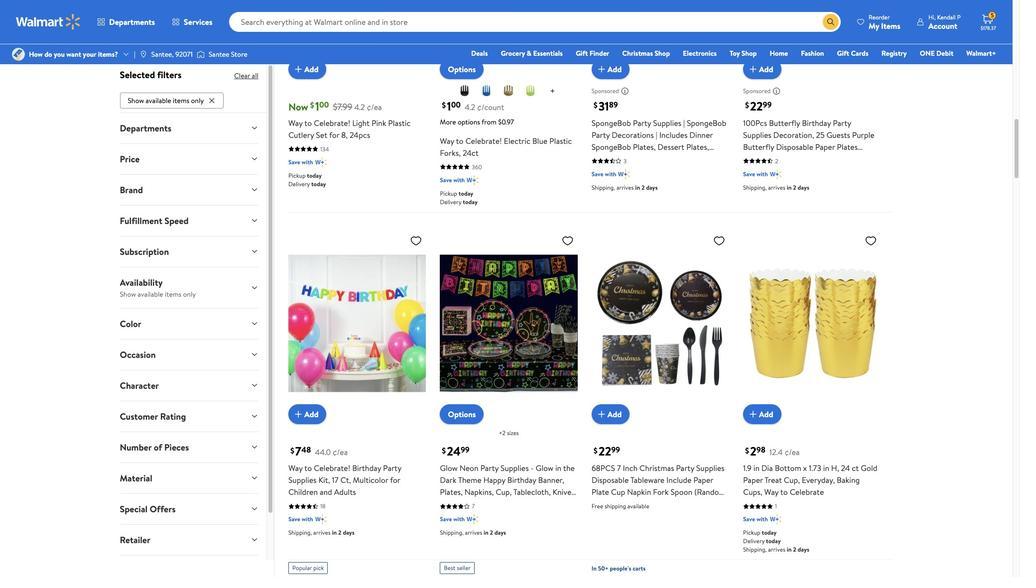 Task type: describe. For each thing, give the bounding box(es) containing it.
add for add to cart image
[[608, 409, 622, 420]]

0 horizontal spatial 24
[[447, 443, 461, 460]]

one debit
[[920, 48, 954, 58]]

$ up '100pcs'
[[745, 100, 749, 111]]

00 inside the "$ 1 00 4.2 ¢/count more options from $0.97"
[[451, 99, 461, 110]]

subscription tab
[[112, 237, 267, 267]]

gift finder
[[576, 48, 610, 58]]

with for $7.99
[[302, 158, 313, 166]]

in inside pickup today delivery today shipping, arrives in 2 days
[[787, 546, 792, 554]]

gold
[[861, 463, 878, 474]]

fulfillment speed tab
[[112, 206, 267, 236]]

way inside "now $ 1 00 $7.99 4.2 ¢/ea way to celebrate! light pink plastic cutlery set for 8, 24pcs"
[[288, 118, 303, 128]]

arrives for 22
[[768, 183, 786, 192]]

00 inside "now $ 1 00 $7.99 4.2 ¢/ea way to celebrate! light pink plastic cutlery set for 8, 24pcs"
[[319, 99, 329, 110]]

for for 1
[[329, 129, 340, 140]]

2 glow from the left
[[536, 463, 554, 474]]

22 for 100pcs
[[750, 98, 763, 115]]

available for free
[[628, 502, 650, 511]]

h,
[[832, 463, 839, 474]]

2 inside $ 2 98 12.4 ¢/ea 1.9 in dia bottom x 1.73 in h, 24 ct gold paper treat cup, everyday, baking cups, way to celebrate
[[750, 443, 757, 460]]

fulfillment speed button
[[112, 206, 267, 236]]

shipping, arrives in 2 days for 22
[[743, 183, 810, 192]]

party inside $ 7 48 44.0 ¢/ea way to celebrate! birthday party supplies kit, 17 ct, multicolor for children and adults
[[383, 463, 402, 474]]

shipping, arrives in 2 days for 24
[[440, 529, 506, 537]]

1 glow from the left
[[440, 463, 458, 474]]

$ up 68pcs
[[594, 445, 598, 456]]

serves inside "glow neon party supplies - glow in the dark theme happy birthday banner, plates, napkins, cup, tablecloth, knives, fork, spoon and straws for blacklight neon party decorations, serves 20 guests"
[[527, 511, 550, 522]]

decorations,
[[481, 511, 525, 522]]

party down 31
[[592, 129, 610, 140]]

add to cart image up 98 on the bottom right
[[747, 409, 759, 421]]

shipping, arrives in 2 days for 44.0 ¢/ea
[[288, 529, 355, 537]]

items?
[[98, 49, 118, 59]]

1 horizontal spatial 7
[[472, 502, 475, 511]]

fork
[[653, 487, 669, 498]]

plate
[[592, 487, 609, 498]]

way to celebrate! electric blue plastic forks, 24ct
[[440, 135, 572, 158]]

toy shop link
[[725, 48, 762, 59]]

way inside $ 2 98 12.4 ¢/ea 1.9 in dia bottom x 1.73 in h, 24 ct gold paper treat cup, everyday, baking cups, way to celebrate
[[765, 487, 779, 498]]

0 vertical spatial neon
[[460, 463, 479, 474]]

| up selected
[[134, 49, 135, 59]]

grocery & essentials link
[[497, 48, 567, 59]]

supplies down jointed
[[688, 165, 716, 176]]

electronics
[[683, 48, 717, 58]]

shipping, for 44.0 ¢/ea
[[288, 529, 312, 537]]

gift cards link
[[833, 48, 873, 59]]

add to cart image for $7.99
[[292, 63, 304, 75]]

fulfillment speed
[[120, 215, 189, 227]]

$ 2 98 12.4 ¢/ea 1.9 in dia bottom x 1.73 in h, 24 ct gold paper treat cup, everyday, baking cups, way to celebrate
[[743, 443, 878, 498]]

adults
[[334, 487, 356, 498]]

100pcs butterfly birthday party supplies decoration, 25 guests purple butterfly disposable paper plates napkins cups for butterfly fairy themed parties, baby shower image
[[743, 0, 881, 71]]

blacklight
[[534, 499, 568, 510]]

deals
[[471, 48, 488, 58]]

| left 3
[[592, 165, 593, 176]]

cups
[[773, 153, 790, 164]]

98
[[757, 445, 766, 456]]

0 vertical spatial christmas
[[622, 48, 653, 58]]

customer rating tab
[[112, 401, 267, 432]]

0 vertical spatial delivery
[[288, 180, 310, 188]]

dinner
[[690, 129, 713, 140]]

party inside 100pcs butterfly birthday party supplies decoration, 25 guests purple butterfly disposable paper plates napkins cups for butterfly fairy themed parties, baby shower
[[833, 118, 852, 128]]

toy shop
[[730, 48, 757, 58]]

cup
[[611, 487, 625, 498]]

ad disclaimer and feedback image for 31
[[621, 87, 629, 95]]

walmart plus image for 12.4 ¢/ea
[[770, 515, 782, 525]]

100pcs
[[743, 118, 767, 128]]

22 for 68pcs
[[599, 443, 611, 460]]

save with down forks,
[[440, 176, 465, 184]]

-
[[531, 463, 534, 474]]

x
[[803, 463, 807, 474]]

save down forks,
[[440, 176, 452, 184]]

you
[[54, 49, 65, 59]]

8,
[[341, 129, 348, 140]]

character button
[[112, 371, 267, 401]]

add to cart image
[[596, 409, 608, 421]]

guests inside "glow neon party supplies - glow in the dark theme happy birthday banner, plates, napkins, cup, tablecloth, knives, fork, spoon and straws for blacklight neon party decorations, serves 20 guests"
[[440, 523, 464, 534]]

with for 31
[[605, 170, 617, 178]]

save with for 44.0 ¢/ea
[[288, 515, 313, 524]]

arrives for 31
[[617, 183, 634, 192]]

walmart plus image for 24
[[467, 515, 479, 525]]

party down jointed
[[668, 165, 686, 176]]

gift cards
[[837, 48, 869, 58]]

baby
[[801, 165, 817, 176]]

+ button
[[542, 83, 563, 99]]

with for 22
[[757, 170, 768, 178]]

pickup today delivery today shipping, arrives in 2 days
[[743, 529, 810, 554]]

0 horizontal spatial neon
[[440, 511, 459, 522]]

paper inside 100pcs butterfly birthday party supplies decoration, 25 guests purple butterfly disposable paper plates napkins cups for butterfly fairy themed parties, baby shower
[[816, 141, 835, 152]]

pink
[[372, 118, 386, 128]]

way to celebrate! electric blue plastic forks, 24ct image
[[440, 0, 578, 71]]

the
[[563, 463, 575, 474]]

save with for $7.99
[[288, 158, 313, 166]]

occasion
[[120, 349, 156, 361]]

only inside availability show available items only
[[183, 289, 196, 299]]

for for birthday
[[792, 153, 802, 164]]

 image for santee, 92071
[[139, 50, 147, 58]]

arrives for 24
[[465, 529, 482, 537]]

reorder
[[869, 13, 890, 21]]

black image
[[459, 85, 471, 97]]

0 vertical spatial butterfly
[[769, 118, 800, 128]]

with for 24
[[454, 515, 465, 524]]

santee store
[[209, 49, 248, 59]]

save with for 31
[[592, 170, 617, 178]]

save for $7.99
[[288, 158, 300, 166]]

home
[[770, 48, 788, 58]]

$ 31 89
[[594, 98, 618, 115]]

| up "includes"
[[684, 118, 685, 128]]

7 for 68pcs 7 inch christmas party supplies disposable tableware include paper plate cup napkin fork spoon (random flatware)
[[617, 463, 621, 474]]

days inside pickup today delivery today shipping, arrives in 2 days
[[798, 546, 810, 554]]

1 vertical spatial delivery
[[440, 198, 462, 206]]

fashion
[[801, 48, 824, 58]]

add for add to cart icon above 98 on the bottom right
[[759, 409, 774, 420]]

number of pieces tab
[[112, 432, 267, 463]]

christmas shop link
[[618, 48, 675, 59]]

napkins, for 31
[[592, 153, 621, 164]]

days for 31
[[646, 183, 658, 192]]

days for 44.0 ¢/ea
[[343, 529, 355, 537]]

sponsored for 31
[[592, 87, 619, 95]]

spoon inside "glow neon party supplies - glow in the dark theme happy birthday banner, plates, napkins, cup, tablecloth, knives, fork, spoon and straws for blacklight neon party decorations, serves 20 guests"
[[460, 499, 481, 510]]

party up the decorations
[[633, 118, 651, 128]]

color tab
[[112, 309, 267, 339]]

plastic inside way to celebrate! electric blue plastic forks, 24ct
[[550, 135, 572, 146]]

your
[[83, 49, 96, 59]]

89
[[609, 99, 618, 110]]

show available items only list item
[[120, 91, 226, 108]]

character
[[120, 380, 159, 392]]

99 for 7
[[611, 445, 620, 456]]

home link
[[766, 48, 793, 59]]

0 horizontal spatial pickup today delivery today
[[288, 171, 326, 188]]

themed
[[743, 165, 771, 176]]

finder
[[590, 48, 610, 58]]

speed
[[165, 215, 189, 227]]

availability show available items only
[[120, 276, 196, 299]]

$ 22 99 for 100pcs
[[745, 98, 772, 115]]

cup, inside $ 2 98 12.4 ¢/ea 1.9 in dia bottom x 1.73 in h, 24 ct gold paper treat cup, everyday, baking cups, way to celebrate
[[784, 475, 800, 486]]

shipping, for 24
[[440, 529, 464, 537]]

save for 31
[[592, 170, 604, 178]]

1 vertical spatial pickup today delivery today
[[440, 189, 478, 206]]

celebrate! inside "now $ 1 00 $7.99 4.2 ¢/ea way to celebrate! light pink plastic cutlery set for 8, 24pcs"
[[314, 118, 350, 128]]

| left "includes"
[[656, 129, 658, 140]]

napkins, for 24
[[465, 487, 494, 498]]

one
[[920, 48, 935, 58]]

price button
[[112, 144, 267, 174]]

fairy
[[837, 153, 854, 164]]

light
[[352, 118, 370, 128]]

seller
[[457, 564, 471, 573]]

in inside "glow neon party supplies - glow in the dark theme happy birthday banner, plates, napkins, cup, tablecloth, knives, fork, spoon and straws for blacklight neon party decorations, serves 20 guests"
[[556, 463, 562, 474]]

1 vertical spatial pickup
[[440, 189, 457, 198]]

party up happy on the left bottom of page
[[481, 463, 499, 474]]

and inside spongebob party supplies | spongebob party decorations | includes dinner spongebob plates, dessert plates, napkins, tablecloth, and jointed banner | spongebob birthday party supplies serves 16
[[662, 153, 674, 164]]

cups,
[[743, 487, 763, 498]]

purple
[[852, 129, 875, 140]]

popular pick
[[292, 564, 324, 573]]

100pcs butterfly birthday party supplies decoration, 25 guests purple butterfly disposable paper plates napkins cups for butterfly fairy themed parties, baby shower
[[743, 118, 875, 176]]

shipping, for 22
[[743, 183, 767, 192]]

1 horizontal spatial plates,
[[633, 141, 656, 152]]

shipping, inside pickup today delivery today shipping, arrives in 2 days
[[743, 546, 767, 554]]

add to favorites list, glow neon party supplies - glow in the dark theme happy birthday banner, plates, napkins, cup, tablecloth, knives, fork, spoon and straws for blacklight neon party decorations, serves 20 guests image
[[562, 235, 574, 247]]

and inside $ 7 48 44.0 ¢/ea way to celebrate! birthday party supplies kit, 17 ct, multicolor for children and adults
[[320, 487, 332, 498]]

shop for christmas shop
[[655, 48, 670, 58]]

save with for 12.4 ¢/ea
[[743, 515, 768, 524]]

spongebob up dinner
[[687, 118, 727, 128]]

save for 12.4 ¢/ea
[[743, 515, 755, 524]]

add to cart image for 22
[[747, 63, 759, 75]]

supplies up "includes"
[[653, 118, 682, 128]]

with for 44.0 ¢/ea
[[302, 515, 313, 524]]

save for 44.0 ¢/ea
[[288, 515, 300, 524]]

dessert
[[658, 141, 685, 152]]

48
[[302, 445, 311, 456]]

sponsored for 22
[[743, 87, 771, 95]]

options link for 24
[[440, 405, 484, 425]]

way to celebrate! birthday party supplies kit, 17 ct, multicolor for children and adults image
[[288, 231, 426, 417]]

12.4
[[770, 447, 783, 458]]

arrives for 44.0 ¢/ea
[[313, 529, 331, 537]]

44.0
[[315, 447, 331, 458]]

only inside button
[[191, 96, 204, 105]]

ct,
[[341, 475, 351, 486]]

number of pieces button
[[112, 432, 267, 463]]

hi, kendall p account
[[929, 13, 961, 31]]

1 horizontal spatial walmart plus image
[[467, 175, 479, 185]]

$ inside the $ 31 89
[[594, 100, 598, 111]]

subscription button
[[112, 237, 267, 267]]

+2
[[499, 429, 506, 438]]

from
[[482, 117, 497, 127]]

add for add to cart icon related to $7.99
[[304, 64, 319, 75]]

celebrate! inside $ 7 48 44.0 ¢/ea way to celebrate! birthday party supplies kit, 17 ct, multicolor for children and adults
[[314, 463, 350, 474]]

grocery & essentials
[[501, 48, 563, 58]]

to inside "now $ 1 00 $7.99 4.2 ¢/ea way to celebrate! light pink plastic cutlery set for 8, 24pcs"
[[305, 118, 312, 128]]

50+
[[598, 565, 609, 573]]

brand button
[[112, 175, 267, 205]]

napkin
[[627, 487, 651, 498]]

with for 12.4 ¢/ea
[[757, 515, 768, 524]]

24 inside $ 2 98 12.4 ¢/ea 1.9 in dia bottom x 1.73 in h, 24 ct gold paper treat cup, everyday, baking cups, way to celebrate
[[841, 463, 850, 474]]

delivery inside pickup today delivery today shipping, arrives in 2 days
[[743, 537, 765, 546]]

celebrate! inside way to celebrate! electric blue plastic forks, 24ct
[[466, 135, 502, 146]]

reorder my items
[[869, 13, 901, 31]]

1.9
[[743, 463, 752, 474]]

paper inside 68pcs 7 inch christmas party supplies disposable tableware include paper plate cup napkin fork spoon (random flatware)
[[694, 475, 714, 486]]

fulfillment
[[120, 215, 162, 227]]

$ 7 48 44.0 ¢/ea way to celebrate! birthday party supplies kit, 17 ct, multicolor for children and adults
[[288, 443, 402, 498]]

tableware
[[631, 475, 665, 486]]

available inside button
[[146, 96, 171, 105]]

20
[[552, 511, 561, 522]]



Task type: vqa. For each thing, say whether or not it's contained in the screenshot.
Decorations in the right of the page
yes



Task type: locate. For each thing, give the bounding box(es) containing it.
$ up dark
[[442, 445, 446, 456]]

arrives
[[617, 183, 634, 192], [768, 183, 786, 192], [313, 529, 331, 537], [465, 529, 482, 537], [768, 546, 786, 554]]

birthday up multicolor
[[352, 463, 381, 474]]

departments tab
[[112, 113, 267, 143]]

0 horizontal spatial delivery
[[288, 180, 310, 188]]

walmart image
[[16, 14, 81, 30]]

add for add to cart icon on top of 48
[[304, 409, 319, 420]]

spongebob
[[592, 118, 631, 128], [687, 118, 727, 128], [592, 141, 631, 152], [595, 165, 635, 176]]

1 horizontal spatial 99
[[611, 445, 620, 456]]

bottom
[[775, 463, 802, 474]]

tablecloth, inside "glow neon party supplies - glow in the dark theme happy birthday banner, plates, napkins, cup, tablecloth, knives, fork, spoon and straws for blacklight neon party decorations, serves 20 guests"
[[514, 487, 551, 498]]

0 vertical spatial plastic
[[388, 118, 411, 128]]

available down applied filters section element
[[146, 96, 171, 105]]

4.2 inside the "$ 1 00 4.2 ¢/count more options from $0.97"
[[465, 102, 475, 113]]

2 00 from the left
[[451, 99, 461, 110]]

availability tab
[[112, 267, 267, 308]]

24 left 'ct'
[[841, 463, 850, 474]]

arrives inside pickup today delivery today shipping, arrives in 2 days
[[768, 546, 786, 554]]

1 horizontal spatial plastic
[[550, 135, 572, 146]]

decorations
[[612, 129, 654, 140]]

1 horizontal spatial serves
[[592, 177, 615, 188]]

0 horizontal spatial plastic
[[388, 118, 411, 128]]

0 vertical spatial napkins,
[[592, 153, 621, 164]]

1 horizontal spatial 22
[[750, 98, 763, 115]]

save with down "cups,"
[[743, 515, 768, 524]]

 image right 92071
[[197, 49, 205, 59]]

plates, up fork,
[[440, 487, 463, 498]]

1 vertical spatial 22
[[599, 443, 611, 460]]

now $ 1 00 $7.99 4.2 ¢/ea way to celebrate! light pink plastic cutlery set for 8, 24pcs
[[288, 98, 411, 140]]

party up include at the right of the page
[[676, 463, 695, 474]]

with up pickup today delivery today shipping, arrives in 2 days
[[757, 515, 768, 524]]

departments inside popup button
[[109, 16, 155, 27]]

pickup inside pickup today delivery today shipping, arrives in 2 days
[[743, 529, 761, 537]]

disposable down decoration,
[[776, 141, 814, 152]]

2 horizontal spatial delivery
[[743, 537, 765, 546]]

1 vertical spatial butterfly
[[743, 141, 775, 152]]

items down filters
[[173, 96, 189, 105]]

spongebob up 3
[[592, 141, 631, 152]]

parties,
[[773, 165, 799, 176]]

add to favorites list, 1.9 in dia bottom x 1.73 in h, 24 ct gold paper treat cup, everyday, baking cups, way to celebrate image
[[865, 235, 877, 247]]

17
[[332, 475, 339, 486]]

only up departments dropdown button
[[191, 96, 204, 105]]

walmart plus image down 3
[[619, 169, 630, 179]]

1 vertical spatial only
[[183, 289, 196, 299]]

0 vertical spatial spoon
[[671, 487, 693, 498]]

0 horizontal spatial $ 22 99
[[594, 443, 620, 460]]

items inside button
[[173, 96, 189, 105]]

save down "cups,"
[[743, 515, 755, 524]]

tab
[[112, 556, 267, 578]]

walmart plus image up pickup today delivery today shipping, arrives in 2 days
[[770, 515, 782, 525]]

1 inside "now $ 1 00 $7.99 4.2 ¢/ea way to celebrate! light pink plastic cutlery set for 8, 24pcs"
[[315, 98, 319, 115]]

departments up items?
[[109, 16, 155, 27]]

$ up the more
[[442, 100, 446, 111]]

options link up $ 24 99
[[440, 405, 484, 425]]

walmart plus image for 22
[[770, 169, 782, 179]]

how
[[29, 49, 43, 59]]

clear all button
[[234, 68, 259, 84]]

serves
[[592, 177, 615, 188], [527, 511, 550, 522]]

occasion button
[[112, 340, 267, 370]]

1 vertical spatial available
[[138, 289, 163, 299]]

7 for $ 7 48 44.0 ¢/ea way to celebrate! birthday party supplies kit, 17 ct, multicolor for children and adults
[[295, 443, 302, 460]]

1 ad disclaimer and feedback image from the left
[[621, 87, 629, 95]]

available inside availability show available items only
[[138, 289, 163, 299]]

serves left 16
[[592, 177, 615, 188]]

options for 4.2 ¢/count
[[448, 64, 476, 75]]

 image
[[12, 48, 25, 61]]

0 vertical spatial pickup
[[288, 171, 306, 180]]

0 vertical spatial 7
[[295, 443, 302, 460]]

knives,
[[553, 487, 577, 498]]

2 horizontal spatial pickup
[[743, 529, 761, 537]]

2 horizontal spatial and
[[662, 153, 674, 164]]

show
[[128, 96, 144, 105], [120, 289, 136, 299]]

departments button
[[89, 10, 163, 34]]

ad disclaimer and feedback image down christmas shop link
[[621, 87, 629, 95]]

for inside "now $ 1 00 $7.99 4.2 ¢/ea way to celebrate! light pink plastic cutlery set for 8, 24pcs"
[[329, 129, 340, 140]]

tablecloth, up blacklight
[[514, 487, 551, 498]]

0 vertical spatial options link
[[440, 59, 484, 79]]

(random
[[695, 487, 726, 498]]

shipping, arrives in 2 days down 3
[[592, 183, 658, 192]]

¢/ea for 7
[[333, 447, 348, 458]]

to inside $ 7 48 44.0 ¢/ea way to celebrate! birthday party supplies kit, 17 ct, multicolor for children and adults
[[305, 463, 312, 474]]

22 up '100pcs'
[[750, 98, 763, 115]]

applied filters section element
[[120, 68, 182, 81]]

7 right fork,
[[472, 502, 475, 511]]

gift for gift cards
[[837, 48, 850, 58]]

1 horizontal spatial shop
[[742, 48, 757, 58]]

butterfly
[[769, 118, 800, 128], [743, 141, 775, 152], [804, 153, 835, 164]]

shipping, arrives in 2 days down 18
[[288, 529, 355, 537]]

plates
[[837, 141, 858, 152]]

92071
[[175, 49, 193, 59]]

plates, inside "glow neon party supplies - glow in the dark theme happy birthday banner, plates, napkins, cup, tablecloth, knives, fork, spoon and straws for blacklight neon party decorations, serves 20 guests"
[[440, 487, 463, 498]]

paper inside $ 2 98 12.4 ¢/ea 1.9 in dia bottom x 1.73 in h, 24 ct gold paper treat cup, everyday, baking cups, way to celebrate
[[743, 475, 763, 486]]

2 horizontal spatial ¢/ea
[[785, 447, 800, 458]]

with down napkins
[[757, 170, 768, 178]]

for left 8, at the top of the page
[[329, 129, 340, 140]]

set
[[316, 129, 328, 140]]

1 vertical spatial options
[[448, 409, 476, 420]]

0 vertical spatial cup,
[[784, 475, 800, 486]]

0 horizontal spatial sponsored
[[592, 87, 619, 95]]

$ 22 99 for 68pcs
[[594, 443, 620, 460]]

1 horizontal spatial pickup
[[440, 189, 457, 198]]

plates, for 24
[[440, 487, 463, 498]]

grocery
[[501, 48, 525, 58]]

search icon image
[[827, 18, 835, 26]]

party inside 68pcs 7 inch christmas party supplies disposable tableware include paper plate cup napkin fork spoon (random flatware)
[[676, 463, 695, 474]]

add for add to cart icon corresponding to 31
[[608, 64, 622, 75]]

2 vertical spatial celebrate!
[[314, 463, 350, 474]]

360
[[472, 163, 482, 171]]

walmart plus image down cups
[[770, 169, 782, 179]]

7 inside $ 7 48 44.0 ¢/ea way to celebrate! birthday party supplies kit, 17 ct, multicolor for children and adults
[[295, 443, 302, 460]]

party left decorations,
[[461, 511, 479, 522]]

tablecloth, inside spongebob party supplies | spongebob party decorations | includes dinner spongebob plates, dessert plates, napkins, tablecloth, and jointed banner | spongebob birthday party supplies serves 16
[[623, 153, 660, 164]]

save with for 24
[[440, 515, 465, 524]]

guests up plates
[[827, 129, 851, 140]]

1 horizontal spatial gift
[[837, 48, 850, 58]]

options for 24
[[448, 409, 476, 420]]

debit
[[937, 48, 954, 58]]

available down napkin
[[628, 502, 650, 511]]

22 up 68pcs
[[599, 443, 611, 460]]

2 horizontal spatial 7
[[617, 463, 621, 474]]

guests
[[827, 129, 851, 140], [440, 523, 464, 534]]

1 vertical spatial $ 22 99
[[594, 443, 620, 460]]

shop for toy shop
[[742, 48, 757, 58]]

save for 22
[[743, 170, 755, 178]]

special offers tab
[[112, 494, 267, 525]]

in
[[635, 183, 640, 192], [787, 183, 792, 192], [556, 463, 562, 474], [754, 463, 760, 474], [823, 463, 830, 474], [332, 529, 337, 537], [484, 529, 489, 537], [787, 546, 792, 554]]

registry link
[[877, 48, 912, 59]]

save with down children at the bottom of page
[[288, 515, 313, 524]]

for inside 100pcs butterfly birthday party supplies decoration, 25 guests purple butterfly disposable paper plates napkins cups for butterfly fairy themed parties, baby shower
[[792, 153, 802, 164]]

of
[[154, 441, 162, 454]]

0 vertical spatial options
[[448, 64, 476, 75]]

electronics link
[[679, 48, 722, 59]]

1 horizontal spatial paper
[[743, 475, 763, 486]]

clear all
[[234, 71, 259, 81]]

7
[[295, 443, 302, 460], [617, 463, 621, 474], [472, 502, 475, 511]]

$ right now on the top left
[[310, 100, 314, 111]]

plastic inside "now $ 1 00 $7.99 4.2 ¢/ea way to celebrate! light pink plastic cutlery set for 8, 24pcs"
[[388, 118, 411, 128]]

to inside way to celebrate! electric blue plastic forks, 24ct
[[456, 135, 464, 146]]

napkins, inside "glow neon party supplies - glow in the dark theme happy birthday banner, plates, napkins, cup, tablecloth, knives, fork, spoon and straws for blacklight neon party decorations, serves 20 guests"
[[465, 487, 494, 498]]

7 left inch at the bottom of page
[[617, 463, 621, 474]]

cup,
[[784, 475, 800, 486], [496, 487, 512, 498]]

2 4.2 from the left
[[465, 102, 475, 113]]

special offers
[[120, 503, 176, 516]]

everyday,
[[802, 475, 835, 486]]

one debit link
[[916, 48, 958, 59]]

sponsored up the $ 31 89
[[592, 87, 619, 95]]

4.2 inside "now $ 1 00 $7.99 4.2 ¢/ea way to celebrate! light pink plastic cutlery set for 8, 24pcs"
[[354, 102, 365, 113]]

1 vertical spatial tablecloth,
[[514, 487, 551, 498]]

add to cart image down finder
[[596, 63, 608, 75]]

birthday right 3
[[637, 165, 666, 176]]

to up forks,
[[456, 135, 464, 146]]

pickup today delivery today down 134
[[288, 171, 326, 188]]

spoon right fork,
[[460, 499, 481, 510]]

flatware)
[[592, 499, 624, 510]]

0 horizontal spatial ¢/ea
[[333, 447, 348, 458]]

2 gift from the left
[[837, 48, 850, 58]]

cards
[[851, 48, 869, 58]]

$ inside $ 24 99
[[442, 445, 446, 456]]

occasion tab
[[112, 340, 267, 370]]

account
[[929, 20, 958, 31]]

christmas up tableware
[[640, 463, 674, 474]]

1 horizontal spatial cup,
[[784, 475, 800, 486]]

0 horizontal spatial serves
[[527, 511, 550, 522]]

¢/ea inside $ 2 98 12.4 ¢/ea 1.9 in dia bottom x 1.73 in h, 24 ct gold paper treat cup, everyday, baking cups, way to celebrate
[[785, 447, 800, 458]]

1 vertical spatial 24
[[841, 463, 850, 474]]

add to cart image up 48
[[292, 409, 304, 421]]

0 vertical spatial walmart plus image
[[467, 175, 479, 185]]

children
[[288, 487, 318, 498]]

$ inside the "$ 1 00 4.2 ¢/count more options from $0.97"
[[442, 100, 446, 111]]

shop right toy on the right top of page
[[742, 48, 757, 58]]

2 options from the top
[[448, 409, 476, 420]]

save for 24
[[440, 515, 452, 524]]

2 vertical spatial and
[[483, 499, 496, 510]]

$ 22 99 up '100pcs'
[[745, 98, 772, 115]]

serves inside spongebob party supplies | spongebob party decorations | includes dinner spongebob plates, dessert plates, napkins, tablecloth, and jointed banner | spongebob birthday party supplies serves 16
[[592, 177, 615, 188]]

save down cutlery
[[288, 158, 300, 166]]

¢/ea inside "now $ 1 00 $7.99 4.2 ¢/ea way to celebrate! light pink plastic cutlery set for 8, 24pcs"
[[367, 102, 382, 113]]

7 left 44.0
[[295, 443, 302, 460]]

save with for 22
[[743, 170, 768, 178]]

santee
[[209, 49, 229, 59]]

best seller
[[444, 564, 471, 573]]

0 horizontal spatial and
[[320, 487, 332, 498]]

birthday inside $ 7 48 44.0 ¢/ea way to celebrate! birthday party supplies kit, 17 ct, multicolor for children and adults
[[352, 463, 381, 474]]

gold image
[[503, 85, 515, 97]]

way inside $ 7 48 44.0 ¢/ea way to celebrate! birthday party supplies kit, 17 ct, multicolor for children and adults
[[288, 463, 303, 474]]

Search search field
[[229, 12, 841, 32]]

neon up theme
[[460, 463, 479, 474]]

for for 48
[[390, 475, 400, 486]]

 image
[[197, 49, 205, 59], [139, 50, 147, 58]]

4.2
[[354, 102, 365, 113], [465, 102, 475, 113]]

include
[[667, 475, 692, 486]]

customer
[[120, 410, 158, 423]]

show inside availability show available items only
[[120, 289, 136, 299]]

2 horizontal spatial plates,
[[687, 141, 709, 152]]

0 horizontal spatial shop
[[655, 48, 670, 58]]

options
[[448, 64, 476, 75], [448, 409, 476, 420]]

with down forks,
[[454, 176, 465, 184]]

1 horizontal spatial $ 22 99
[[745, 98, 772, 115]]

supplies inside 100pcs butterfly birthday party supplies decoration, 25 guests purple butterfly disposable paper plates napkins cups for butterfly fairy themed parties, baby shower
[[743, 129, 772, 140]]

items up color tab
[[165, 289, 181, 299]]

plates, down dinner
[[687, 141, 709, 152]]

multicolor
[[353, 475, 388, 486]]

delivery down "cups,"
[[743, 537, 765, 546]]

kit,
[[319, 475, 330, 486]]

1 vertical spatial departments
[[120, 122, 171, 134]]

1 inside the "$ 1 00 4.2 ¢/count more options from $0.97"
[[447, 98, 451, 115]]

shop left "electronics" link
[[655, 48, 670, 58]]

options up black icon
[[448, 64, 476, 75]]

plastic right blue at the right of page
[[550, 135, 572, 146]]

walmart plus image for 31
[[619, 169, 630, 179]]

$ 1 00 4.2 ¢/count more options from $0.97
[[440, 98, 514, 127]]

serves down blacklight
[[527, 511, 550, 522]]

supplies inside $ 7 48 44.0 ¢/ea way to celebrate! birthday party supplies kit, 17 ct, multicolor for children and adults
[[288, 475, 317, 486]]

2 shop from the left
[[742, 48, 757, 58]]

customer rating
[[120, 410, 186, 423]]

gift inside 'link'
[[576, 48, 588, 58]]

way inside way to celebrate! electric blue plastic forks, 24ct
[[440, 135, 454, 146]]

0 horizontal spatial napkins,
[[465, 487, 494, 498]]

to down 'treat'
[[781, 487, 788, 498]]

0 horizontal spatial tablecloth,
[[514, 487, 551, 498]]

add button
[[288, 59, 327, 79], [592, 59, 630, 79], [743, 59, 782, 79], [288, 405, 327, 425], [592, 405, 630, 425], [743, 405, 782, 425]]

supplies left -
[[501, 463, 529, 474]]

santee,
[[151, 49, 174, 59]]

delivery
[[288, 180, 310, 188], [440, 198, 462, 206], [743, 537, 765, 546]]

2 vertical spatial delivery
[[743, 537, 765, 546]]

0 vertical spatial available
[[146, 96, 171, 105]]

1 00 from the left
[[319, 99, 329, 110]]

gift for gift finder
[[576, 48, 588, 58]]

1 horizontal spatial disposable
[[776, 141, 814, 152]]

pieces
[[164, 441, 189, 454]]

spongebob party supplies | spongebob party decorations | includes dinner spongebob plates, dessert plates, napkins, tablecloth, and jointed banner | spongebob birthday party supplies serves 16 image
[[592, 0, 730, 71]]

¢/ea right 12.4
[[785, 447, 800, 458]]

spoon down include at the right of the page
[[671, 487, 693, 498]]

1 sponsored from the left
[[592, 87, 619, 95]]

deals link
[[467, 48, 493, 59]]

napkins, inside spongebob party supplies | spongebob party decorations | includes dinner spongebob plates, dessert plates, napkins, tablecloth, and jointed banner | spongebob birthday party supplies serves 16
[[592, 153, 621, 164]]

days for 24
[[495, 529, 506, 537]]

2 ad disclaimer and feedback image from the left
[[773, 87, 781, 95]]

0 vertical spatial departments
[[109, 16, 155, 27]]

0 vertical spatial $ 22 99
[[745, 98, 772, 115]]

1 horizontal spatial sponsored
[[743, 87, 771, 95]]

2 sponsored from the left
[[743, 87, 771, 95]]

pickup down cutlery
[[288, 171, 306, 180]]

guests inside 100pcs butterfly birthday party supplies decoration, 25 guests purple butterfly disposable paper plates napkins cups for butterfly fairy themed parties, baby shower
[[827, 129, 851, 140]]

1 vertical spatial walmart plus image
[[315, 515, 327, 525]]

0 horizontal spatial paper
[[694, 475, 714, 486]]

show available items only
[[128, 96, 204, 105]]

birthday inside 100pcs butterfly birthday party supplies decoration, 25 guests purple butterfly disposable paper plates napkins cups for butterfly fairy themed parties, baby shower
[[802, 118, 831, 128]]

0 vertical spatial only
[[191, 96, 204, 105]]

1 vertical spatial cup,
[[496, 487, 512, 498]]

¢/ea up pink at the top of the page
[[367, 102, 382, 113]]

baking
[[837, 475, 860, 486]]

spongebob party supplies | spongebob party decorations | includes dinner spongebob plates, dessert plates, napkins, tablecloth, and jointed banner | spongebob birthday party supplies serves 16
[[592, 118, 728, 188]]

disposable inside 100pcs butterfly birthday party supplies decoration, 25 guests purple butterfly disposable paper plates napkins cups for butterfly fairy themed parties, baby shower
[[776, 141, 814, 152]]

sponsored
[[592, 87, 619, 95], [743, 87, 771, 95]]

for right multicolor
[[390, 475, 400, 486]]

customer rating button
[[112, 401, 267, 432]]

2 vertical spatial available
[[628, 502, 650, 511]]

ad disclaimer and feedback image for 22
[[773, 87, 781, 95]]

1.73
[[809, 463, 822, 474]]

1 horizontal spatial ¢/ea
[[367, 102, 382, 113]]

134
[[320, 145, 329, 153]]

0 vertical spatial tablecloth,
[[623, 153, 660, 164]]

for
[[329, 129, 340, 140], [792, 153, 802, 164], [390, 475, 400, 486], [522, 499, 532, 510]]

$ inside $ 2 98 12.4 ¢/ea 1.9 in dia bottom x 1.73 in h, 24 ct gold paper treat cup, everyday, baking cups, way to celebrate
[[745, 445, 749, 456]]

1 horizontal spatial 24
[[841, 463, 850, 474]]

1 vertical spatial serves
[[527, 511, 550, 522]]

0 vertical spatial serves
[[592, 177, 615, 188]]

add to cart image for 31
[[596, 63, 608, 75]]

electric blue image
[[481, 85, 493, 97]]

green image
[[525, 85, 537, 97]]

add to cart image up now on the top left
[[292, 63, 304, 75]]

popular
[[292, 564, 312, 573]]

1 horizontal spatial tablecloth,
[[623, 153, 660, 164]]

walmart plus image down 134
[[315, 157, 327, 167]]

2 horizontal spatial 99
[[763, 99, 772, 110]]

0 vertical spatial disposable
[[776, 141, 814, 152]]

spongebob up 16
[[595, 165, 635, 176]]

items inside availability show available items only
[[165, 289, 181, 299]]

material tab
[[112, 463, 267, 494]]

save down children at the bottom of page
[[288, 515, 300, 524]]

$ inside $ 7 48 44.0 ¢/ea way to celebrate! birthday party supplies kit, 17 ct, multicolor for children and adults
[[290, 445, 294, 456]]

way down 48
[[288, 463, 303, 474]]

availability
[[120, 276, 163, 289]]

&
[[527, 48, 532, 58]]

99 up '100pcs'
[[763, 99, 772, 110]]

68pcs 7 inch christmas party supplies disposable tableware include paper plate cup napkin fork spoon (random flatware) image
[[592, 231, 730, 417]]

2 horizontal spatial 1
[[775, 502, 777, 511]]

add
[[304, 64, 319, 75], [608, 64, 622, 75], [759, 64, 774, 75], [304, 409, 319, 420], [608, 409, 622, 420], [759, 409, 774, 420]]

7 inside 68pcs 7 inch christmas party supplies disposable tableware include paper plate cup napkin fork spoon (random flatware)
[[617, 463, 621, 474]]

2 vertical spatial pickup
[[743, 529, 761, 537]]

paper up (random
[[694, 475, 714, 486]]

show inside the show available items only button
[[128, 96, 144, 105]]

1 horizontal spatial pickup today delivery today
[[440, 189, 478, 206]]

delivery down forks,
[[440, 198, 462, 206]]

hi,
[[929, 13, 936, 21]]

supplies inside 68pcs 7 inch christmas party supplies disposable tableware include paper plate cup napkin fork spoon (random flatware)
[[697, 463, 725, 474]]

birthday inside spongebob party supplies | spongebob party decorations | includes dinner spongebob plates, dessert plates, napkins, tablecloth, and jointed banner | spongebob birthday party supplies serves 16
[[637, 165, 666, 176]]

0 vertical spatial show
[[128, 96, 144, 105]]

plates, for 31
[[687, 141, 709, 152]]

3
[[624, 157, 627, 165]]

to inside $ 2 98 12.4 ¢/ea 1.9 in dia bottom x 1.73 in h, 24 ct gold paper treat cup, everyday, baking cups, way to celebrate
[[781, 487, 788, 498]]

items
[[881, 20, 901, 31]]

68pcs
[[592, 463, 615, 474]]

1 shop from the left
[[655, 48, 670, 58]]

24
[[447, 443, 461, 460], [841, 463, 850, 474]]

retailer tab
[[112, 525, 267, 555]]

1 4.2 from the left
[[354, 102, 365, 113]]

walmart plus image down 18
[[315, 515, 327, 525]]

1 vertical spatial disposable
[[592, 475, 629, 486]]

price tab
[[112, 144, 267, 174]]

walmart plus image
[[315, 157, 327, 167], [619, 169, 630, 179], [770, 169, 782, 179], [467, 515, 479, 525], [770, 515, 782, 525]]

1 vertical spatial napkins,
[[465, 487, 494, 498]]

today
[[307, 171, 322, 180], [311, 180, 326, 188], [459, 189, 474, 198], [463, 198, 478, 206], [762, 529, 777, 537], [766, 537, 781, 546]]

services
[[184, 16, 213, 27]]

0 vertical spatial 24
[[447, 443, 461, 460]]

pickup today delivery today down 360
[[440, 189, 478, 206]]

supplies up (random
[[697, 463, 725, 474]]

99 for butterfly
[[763, 99, 772, 110]]

with down the decorations
[[605, 170, 617, 178]]

0 horizontal spatial 00
[[319, 99, 329, 110]]

1 options link from the top
[[440, 59, 484, 79]]

 image for santee store
[[197, 49, 205, 59]]

0 horizontal spatial 99
[[461, 445, 470, 456]]

2 vertical spatial butterfly
[[804, 153, 835, 164]]

99 for neon
[[461, 445, 470, 456]]

dia
[[762, 463, 773, 474]]

options link
[[440, 59, 484, 79], [440, 405, 484, 425]]

1 horizontal spatial 00
[[451, 99, 461, 110]]

99 inside $ 24 99
[[461, 445, 470, 456]]

and inside "glow neon party supplies - glow in the dark theme happy birthday banner, plates, napkins, cup, tablecloth, knives, fork, spoon and straws for blacklight neon party decorations, serves 20 guests"
[[483, 499, 496, 510]]

1.9 in dia bottom x 1.73 in h, 24 ct gold paper treat cup, everyday, baking cups, way to celebrate image
[[743, 231, 881, 417]]

way up cutlery
[[288, 118, 303, 128]]

save down napkins
[[743, 170, 755, 178]]

1 horizontal spatial 1
[[447, 98, 451, 115]]

0 horizontal spatial gift
[[576, 48, 588, 58]]

0 horizontal spatial 7
[[295, 443, 302, 460]]

0 horizontal spatial pickup
[[288, 171, 306, 180]]

shipping, for 31
[[592, 183, 615, 192]]

24 up dark
[[447, 443, 461, 460]]

selected filters
[[120, 68, 182, 81]]

0 horizontal spatial ad disclaimer and feedback image
[[621, 87, 629, 95]]

paper down 25
[[816, 141, 835, 152]]

cup, inside "glow neon party supplies - glow in the dark theme happy birthday banner, plates, napkins, cup, tablecloth, knives, fork, spoon and straws for blacklight neon party decorations, serves 20 guests"
[[496, 487, 512, 498]]

add to cart image
[[292, 63, 304, 75], [596, 63, 608, 75], [747, 63, 759, 75], [292, 409, 304, 421], [747, 409, 759, 421]]

0 horizontal spatial plates,
[[440, 487, 463, 498]]

cup, up straws
[[496, 487, 512, 498]]

options link for 4.2 ¢/count
[[440, 59, 484, 79]]

25
[[816, 129, 825, 140]]

disposable inside 68pcs 7 inch christmas party supplies disposable tableware include paper plate cup napkin fork spoon (random flatware)
[[592, 475, 629, 486]]

christmas inside 68pcs 7 inch christmas party supplies disposable tableware include paper plate cup napkin fork spoon (random flatware)
[[640, 463, 674, 474]]

for inside "glow neon party supplies - glow in the dark theme happy birthday banner, plates, napkins, cup, tablecloth, knives, fork, spoon and straws for blacklight neon party decorations, serves 20 guests"
[[522, 499, 532, 510]]

includes
[[660, 129, 688, 140]]

christmas right finder
[[622, 48, 653, 58]]

way to celebrate! light pink plastic cutlery set for 8, 24pcs image
[[288, 0, 426, 71]]

walmart plus image
[[467, 175, 479, 185], [315, 515, 327, 525]]

available for availability
[[138, 289, 163, 299]]

1 gift from the left
[[576, 48, 588, 58]]

supplies inside "glow neon party supplies - glow in the dark theme happy birthday banner, plates, napkins, cup, tablecloth, knives, fork, spoon and straws for blacklight neon party decorations, serves 20 guests"
[[501, 463, 529, 474]]

napkins, left 3
[[592, 153, 621, 164]]

¢/ea
[[367, 102, 382, 113], [333, 447, 348, 458], [785, 447, 800, 458]]

1 horizontal spatial  image
[[197, 49, 205, 59]]

0 horizontal spatial cup,
[[496, 487, 512, 498]]

gift left cards
[[837, 48, 850, 58]]

1 horizontal spatial guests
[[827, 129, 851, 140]]

character tab
[[112, 371, 267, 401]]

birthday inside "glow neon party supplies - glow in the dark theme happy birthday banner, plates, napkins, cup, tablecloth, knives, fork, spoon and straws for blacklight neon party decorations, serves 20 guests"
[[508, 475, 536, 486]]

1 options from the top
[[448, 64, 476, 75]]

birthday up 25
[[802, 118, 831, 128]]

spoon inside 68pcs 7 inch christmas party supplies disposable tableware include paper plate cup napkin fork spoon (random flatware)
[[671, 487, 693, 498]]

1 horizontal spatial and
[[483, 499, 496, 510]]

1 vertical spatial show
[[120, 289, 136, 299]]

save down fork,
[[440, 515, 452, 524]]

cup, down the bottom
[[784, 475, 800, 486]]

0 vertical spatial and
[[662, 153, 674, 164]]

1 vertical spatial plastic
[[550, 135, 572, 146]]

¢/ea inside $ 7 48 44.0 ¢/ea way to celebrate! birthday party supplies kit, 17 ct, multicolor for children and adults
[[333, 447, 348, 458]]

add for add to cart icon corresponding to 22
[[759, 64, 774, 75]]

brand tab
[[112, 175, 267, 205]]

walmart plus image for $7.99
[[315, 157, 327, 167]]

for inside $ 7 48 44.0 ¢/ea way to celebrate! birthday party supplies kit, 17 ct, multicolor for children and adults
[[390, 475, 400, 486]]

2 inside pickup today delivery today shipping, arrives in 2 days
[[793, 546, 797, 554]]

spongebob down the $ 31 89
[[592, 118, 631, 128]]

add to favorites list, way to celebrate! birthday party supplies kit, 17 ct, multicolor for children and adults image
[[410, 235, 422, 247]]

5
[[991, 11, 994, 20]]

2 options link from the top
[[440, 405, 484, 425]]

departments inside dropdown button
[[120, 122, 171, 134]]

Walmart Site-Wide search field
[[229, 12, 841, 32]]

supplies up children at the bottom of page
[[288, 475, 317, 486]]

color button
[[112, 309, 267, 339]]

party
[[633, 118, 651, 128], [833, 118, 852, 128], [592, 129, 610, 140], [668, 165, 686, 176], [383, 463, 402, 474], [481, 463, 499, 474], [676, 463, 695, 474], [461, 511, 479, 522]]

$ inside "now $ 1 00 $7.99 4.2 ¢/ea way to celebrate! light pink plastic cutlery set for 8, 24pcs"
[[310, 100, 314, 111]]

¢/ea for 2
[[785, 447, 800, 458]]

0 horizontal spatial guests
[[440, 523, 464, 534]]

1 horizontal spatial glow
[[536, 463, 554, 474]]

add to favorites list, 68pcs 7 inch christmas party supplies disposable tableware include paper plate cup napkin fork spoon (random flatware) image
[[714, 235, 726, 247]]

shipping, arrives in 2 days for 31
[[592, 183, 658, 192]]

1 vertical spatial items
[[165, 289, 181, 299]]

days for 22
[[798, 183, 810, 192]]

only up color tab
[[183, 289, 196, 299]]

+2 sizes
[[499, 429, 519, 438]]

glow neon party supplies - glow in the dark theme happy birthday banner, plates, napkins, cup, tablecloth, knives, fork, spoon and straws for blacklight neon party decorations, serves 20 guests image
[[440, 231, 578, 417]]

ad disclaimer and feedback image
[[621, 87, 629, 95], [773, 87, 781, 95]]

toy
[[730, 48, 740, 58]]

way up forks,
[[440, 135, 454, 146]]

butterfly up baby
[[804, 153, 835, 164]]



